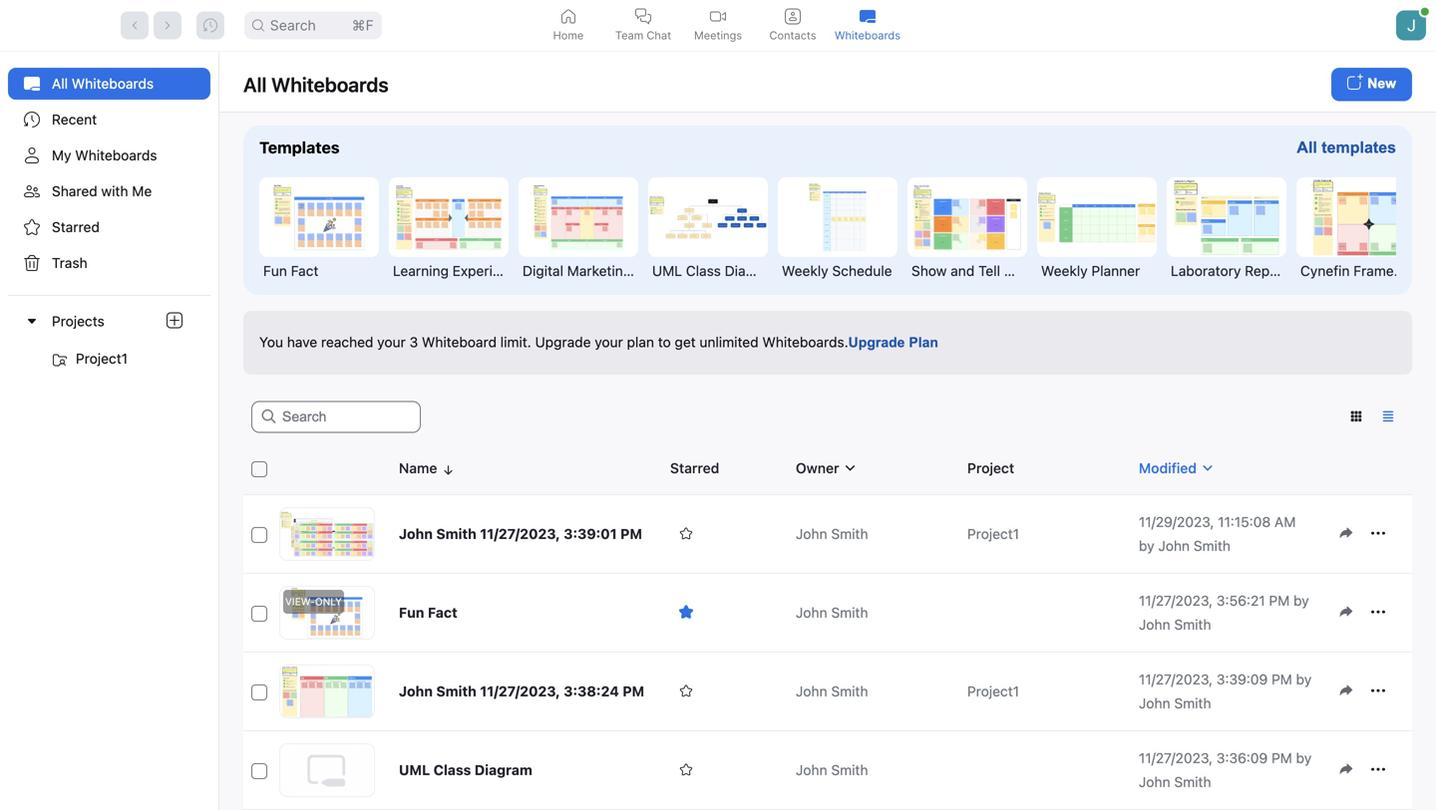 Task type: vqa. For each thing, say whether or not it's contained in the screenshot.
Chat
yes



Task type: locate. For each thing, give the bounding box(es) containing it.
whiteboards button
[[830, 0, 905, 51]]

team chat
[[615, 29, 671, 42]]

meetings
[[694, 29, 742, 42]]

home small image
[[561, 8, 577, 24], [561, 8, 577, 24]]

home
[[553, 29, 584, 42]]

tab list
[[531, 0, 905, 51]]

avatar image
[[1396, 10, 1426, 40]]

video on image
[[710, 8, 726, 24]]

profile contact image
[[785, 8, 801, 24], [785, 8, 801, 24]]

online image
[[1421, 8, 1429, 16]]

chat
[[647, 29, 671, 42]]

whiteboards
[[835, 29, 901, 42]]

⌘f
[[352, 17, 374, 34]]

meetings button
[[681, 0, 756, 51]]

team chat image
[[635, 8, 651, 24]]

tab list containing home
[[531, 0, 905, 51]]



Task type: describe. For each thing, give the bounding box(es) containing it.
search
[[270, 17, 316, 34]]

whiteboard small image
[[860, 8, 876, 24]]

home button
[[531, 0, 606, 51]]

team
[[615, 29, 644, 42]]

team chat button
[[606, 0, 681, 51]]

contacts button
[[756, 0, 830, 51]]

video on image
[[710, 8, 726, 24]]

team chat image
[[635, 8, 651, 24]]

online image
[[1421, 8, 1429, 16]]

contacts
[[770, 29, 816, 42]]

magnifier image
[[252, 19, 264, 31]]

magnifier image
[[252, 19, 264, 31]]

whiteboard small image
[[860, 8, 876, 24]]



